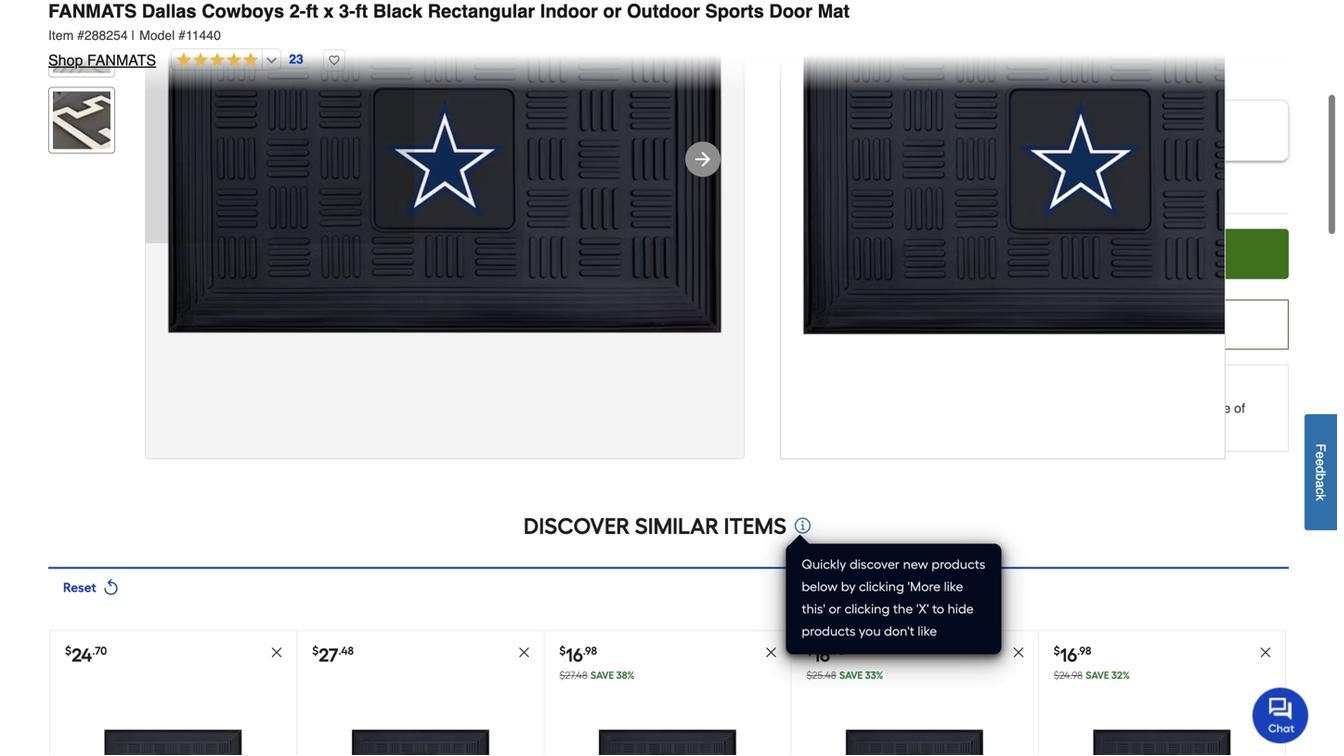 Task type: describe. For each thing, give the bounding box(es) containing it.
fri,
[[1123, 130, 1139, 143]]

fanmats inside fanmats dallas cowboys 2-ft x 3-ft black rectangular indoor or outdoor sports door mat item # 288254 | model # 11440
[[48, 0, 137, 22]]

$ for $27.48 save 38%
[[560, 644, 566, 658]]

.98 for save 32%
[[1078, 644, 1092, 658]]

3-
[[339, 0, 356, 22]]

mat
[[818, 0, 850, 22]]

.98 for save 38%
[[583, 644, 597, 658]]

cowboys
[[202, 0, 284, 22]]

free
[[835, 180, 870, 194]]

1 ft from the left
[[306, 0, 318, 22]]

new,
[[941, 401, 968, 416]]

shop
[[48, 52, 83, 69]]

.70
[[92, 644, 107, 658]]

door
[[769, 0, 813, 22]]

this'
[[802, 601, 826, 617]]

as
[[1065, 130, 1078, 143]]

fanmats toronto blue jays 2-ft x 3-ft black rectangular outdoor decorative sports door mat image
[[99, 700, 248, 755]]

fanmats  #11440 - thumbnail4 image
[[53, 91, 111, 149]]

29
[[1165, 130, 1178, 143]]

items
[[724, 513, 787, 540]]

black
[[373, 0, 423, 22]]

add to cart button
[[954, 229, 1289, 279]]

.48
[[339, 644, 354, 658]]

quickly discover new products below by clicking 'more like this' or clicking the 'x' to hide products you don't like
[[802, 556, 986, 639]]

$ 27 .48
[[312, 644, 354, 666]]

buy this now
[[996, 316, 1095, 333]]

pickup image
[[813, 180, 828, 194]]

outdoor
[[627, 0, 700, 22]]

16 for $24.98
[[1060, 644, 1078, 666]]

fanmats  #11440 image
[[146, 0, 744, 458]]

1 close image from the left
[[270, 646, 283, 659]]

similar
[[635, 513, 719, 540]]

dec
[[1142, 130, 1162, 143]]

$ 24 .70
[[65, 644, 107, 666]]

save for save 33%
[[840, 669, 863, 682]]

$ 16 .98 for $25.48
[[807, 644, 845, 666]]

it
[[1136, 401, 1142, 416]]

return your new, unused item in-store or ship it back to us free of charge.
[[870, 401, 1246, 434]]

discover
[[524, 513, 630, 540]]

mon,
[[864, 130, 889, 143]]

c
[[1314, 488, 1329, 494]]

back
[[1146, 401, 1173, 416]]

b
[[1314, 473, 1329, 480]]

$ 16 .98 for $24.98
[[1054, 644, 1092, 666]]

$ for $24.98 save 32%
[[1054, 644, 1060, 658]]

this
[[1029, 316, 1059, 333]]

by inside pickup ready by mon, jan 1 (est.)
[[849, 130, 861, 143]]

0 vertical spatial like
[[944, 579, 964, 594]]

lowe's
[[1042, 180, 1082, 194]]

ready
[[814, 130, 846, 143]]

at
[[916, 180, 927, 194]]

your
[[912, 401, 938, 416]]

shop fanmats
[[48, 52, 156, 69]]

discover
[[850, 556, 900, 572]]

'more
[[908, 579, 941, 594]]

close image for $27.48
[[765, 646, 778, 659]]

|
[[131, 28, 135, 43]]

store
[[1060, 401, 1089, 416]]

$ for $25.48 save 33%
[[807, 644, 813, 658]]

the
[[893, 601, 913, 617]]

discover similar items
[[524, 513, 787, 540]]

title image
[[53, 15, 111, 73]]

2 e from the top
[[1314, 459, 1329, 466]]

$ inside '$ 24 .70'
[[65, 644, 72, 658]]

chicago-
[[932, 180, 984, 194]]

as
[[1108, 130, 1120, 143]]

you
[[859, 623, 881, 639]]

24
[[72, 644, 92, 666]]

to inside quickly discover new products below by clicking 'more like this' or clicking the 'x' to hide products you don't like
[[933, 601, 945, 617]]

dallas
[[142, 0, 197, 22]]

by inside quickly discover new products below by clicking 'more like this' or clicking the 'x' to hide products you don't like
[[841, 579, 856, 594]]

$24.98 save 32%
[[1054, 669, 1130, 682]]

to inside return your new, unused item in-store or ship it back to us free of charge.
[[1177, 401, 1188, 416]]

pickup ready by mon, jan 1 (est.)
[[814, 110, 949, 143]]

us
[[1191, 401, 1205, 416]]

27
[[319, 644, 339, 666]]

k
[[1314, 494, 1329, 501]]

cart
[[1132, 245, 1162, 262]]

save for save 38%
[[591, 669, 614, 682]]

now
[[1063, 316, 1095, 333]]

close image for $24.98
[[1259, 646, 1272, 659]]

quickly
[[802, 556, 847, 572]]

.98 for save 33%
[[830, 644, 845, 658]]

or inside fanmats dallas cowboys 2-ft x 3-ft black rectangular indoor or outdoor sports door mat item # 288254 | model # 11440
[[603, 0, 622, 22]]

23
[[289, 52, 304, 67]]

minus image
[[818, 246, 836, 264]]

16 for $27.48
[[566, 644, 583, 666]]

hide
[[948, 601, 974, 617]]

$24.98
[[1054, 669, 1083, 682]]

model
[[139, 28, 175, 43]]

4.9 stars image
[[172, 52, 258, 69]]

arrow right image
[[692, 148, 714, 170]]

fanmats nevada wolf pack 2-ft x 3-ft black rectangular indoor or outdoor sports door mat image
[[346, 700, 495, 755]]

(est.)
[[922, 130, 949, 143]]

return
[[870, 401, 909, 416]]

indoor
[[540, 0, 598, 22]]



Task type: locate. For each thing, give the bounding box(es) containing it.
jan
[[892, 130, 910, 143]]

new
[[903, 556, 929, 572]]

0 vertical spatial clicking
[[859, 579, 905, 594]]

a
[[1314, 480, 1329, 488]]

2 # from the left
[[178, 28, 186, 43]]

$ left .70
[[65, 644, 72, 658]]

close image for $25.48
[[1012, 646, 1025, 659]]

plus image
[[920, 246, 938, 264]]

.98 up $24.98 save 32%
[[1078, 644, 1092, 658]]

d
[[1314, 466, 1329, 473]]

1 .98 from the left
[[583, 644, 597, 658]]

$ left .48 in the left bottom of the page
[[312, 644, 319, 658]]

$ 16 .98 for $27.48
[[560, 644, 597, 666]]

2 horizontal spatial 16
[[1060, 644, 1078, 666]]

pickup up ready
[[814, 110, 857, 125]]

2 close image from the left
[[518, 646, 531, 659]]

2 save from the left
[[840, 669, 863, 682]]

'x'
[[917, 601, 929, 617]]

$ up $27.48
[[560, 644, 566, 658]]

ft
[[306, 0, 318, 22], [356, 0, 368, 22]]

2 horizontal spatial $ 16 .98
[[1054, 644, 1092, 666]]

2 horizontal spatial save
[[1086, 669, 1110, 682]]

$ 16 .98 up $24.98
[[1054, 644, 1092, 666]]

pickup left at
[[874, 180, 913, 194]]

# right model
[[178, 28, 186, 43]]

33%
[[865, 669, 884, 682]]

to
[[1114, 245, 1128, 262], [1177, 401, 1188, 416], [933, 601, 945, 617]]

1 horizontal spatial pickup
[[874, 180, 913, 194]]

fanmats
[[48, 0, 137, 22], [87, 52, 156, 69]]

fanmats dallas cowboys 2-ft x 3-ft black rectangular indoor or outdoor sports door mat item # 288254 | model # 11440
[[48, 0, 850, 43]]

4 close image from the left
[[1012, 646, 1025, 659]]

reset
[[63, 579, 97, 595]]

0 horizontal spatial ft
[[306, 0, 318, 22]]

unused
[[972, 401, 1014, 416]]

fanmats michigan state spartans 2-ft x 3-ft black rectangular indoor or outdoor sports door mat image
[[594, 700, 742, 755]]

heart outline image
[[323, 49, 345, 72]]

save left 32%
[[1086, 669, 1110, 682]]

save
[[591, 669, 614, 682], [840, 669, 863, 682], [1086, 669, 1110, 682]]

to right 'x'
[[933, 601, 945, 617]]

by right below
[[841, 579, 856, 594]]

fanmats down |
[[87, 52, 156, 69]]

1 vertical spatial or
[[1093, 401, 1105, 416]]

1
[[913, 130, 919, 143]]

delivery as soon as fri, dec 29
[[1065, 110, 1178, 143]]

to inside button
[[1114, 245, 1128, 262]]

to right add
[[1114, 245, 1128, 262]]

3 save from the left
[[1086, 669, 1110, 682]]

buy
[[996, 316, 1024, 333]]

38%
[[616, 669, 635, 682]]

ft right x
[[356, 0, 368, 22]]

or inside quickly discover new products below by clicking 'more like this' or clicking the 'x' to hide products you don't like
[[829, 601, 842, 617]]

save for save 32%
[[1086, 669, 1110, 682]]

1 horizontal spatial or
[[829, 601, 842, 617]]

or right this'
[[829, 601, 842, 617]]

f
[[1314, 444, 1329, 452]]

2 $ 16 .98 from the left
[[807, 644, 845, 666]]

free pickup at chicago-brickyard lowe's
[[835, 180, 1082, 194]]

save left 38%
[[591, 669, 614, 682]]

3 16 from the left
[[1060, 644, 1078, 666]]

2 horizontal spatial to
[[1177, 401, 1188, 416]]

Stepper number input field with increment and decrement buttons number field
[[852, 229, 904, 281]]

2 $ from the left
[[312, 644, 319, 658]]

clicking down discover
[[859, 579, 905, 594]]

products down this'
[[802, 623, 856, 639]]

1 $ 16 .98 from the left
[[560, 644, 597, 666]]

e up d
[[1314, 452, 1329, 459]]

$
[[65, 644, 72, 658], [312, 644, 319, 658], [560, 644, 566, 658], [807, 644, 813, 658], [1054, 644, 1060, 658]]

0 vertical spatial products
[[932, 556, 986, 572]]

1 16 from the left
[[566, 644, 583, 666]]

0 horizontal spatial or
[[603, 0, 622, 22]]

ft left x
[[306, 0, 318, 22]]

products
[[932, 556, 986, 572], [802, 623, 856, 639]]

1 vertical spatial to
[[1177, 401, 1188, 416]]

1 horizontal spatial $ 16 .98
[[807, 644, 845, 666]]

below
[[802, 579, 838, 594]]

clicking up you
[[845, 601, 890, 617]]

soon
[[1081, 130, 1105, 143]]

$25.48 save 33%
[[807, 669, 884, 682]]

or left ship
[[1093, 401, 1105, 416]]

free
[[1209, 401, 1231, 416]]

$25.48
[[807, 669, 837, 682]]

1 $ from the left
[[65, 644, 72, 658]]

buy this now button
[[802, 299, 1289, 350]]

0 horizontal spatial pickup
[[814, 110, 857, 125]]

item number 2 8 8 2 5 4 and model number 1 1 4 4 0 element
[[48, 26, 1289, 45]]

$ inside $ 27 .48
[[312, 644, 319, 658]]

like down 'x'
[[918, 623, 937, 639]]

0 vertical spatial to
[[1114, 245, 1128, 262]]

brickyard
[[984, 180, 1038, 194]]

2 16 from the left
[[813, 644, 830, 666]]

fanmats texas a&m aggies 2-ft x 3-ft black rectangular indoor or outdoor sports door mat image
[[1088, 700, 1237, 755]]

0 vertical spatial pickup
[[814, 110, 857, 125]]

16 up $27.48
[[566, 644, 583, 666]]

option group containing pickup
[[794, 92, 1297, 168]]

0 horizontal spatial $ 16 .98
[[560, 644, 597, 666]]

2 horizontal spatial or
[[1093, 401, 1105, 416]]

2-
[[290, 0, 306, 22]]

f e e d b a c k
[[1314, 444, 1329, 501]]

0 horizontal spatial like
[[918, 623, 937, 639]]

2 .98 from the left
[[830, 644, 845, 658]]

in-
[[1046, 401, 1061, 416]]

of
[[1235, 401, 1246, 416]]

1 e from the top
[[1314, 452, 1329, 459]]

sports
[[705, 0, 764, 22]]

fanmats up the 288254
[[48, 0, 137, 22]]

0 vertical spatial fanmats
[[48, 0, 137, 22]]

2 vertical spatial or
[[829, 601, 842, 617]]

5 close image from the left
[[1259, 646, 1272, 659]]

or right indoor
[[603, 0, 622, 22]]

3 $ 16 .98 from the left
[[1054, 644, 1092, 666]]

by left mon,
[[849, 130, 861, 143]]

1 horizontal spatial to
[[1114, 245, 1128, 262]]

$ 16 .98 up $27.48
[[560, 644, 597, 666]]

1 horizontal spatial save
[[840, 669, 863, 682]]

x
[[324, 0, 334, 22]]

f e e d b a c k button
[[1305, 414, 1337, 530]]

1 horizontal spatial like
[[944, 579, 964, 594]]

1 vertical spatial like
[[918, 623, 937, 639]]

1 horizontal spatial 16
[[813, 644, 830, 666]]

add
[[1081, 245, 1110, 262]]

.98 up $25.48 save 33%
[[830, 644, 845, 658]]

0 horizontal spatial #
[[77, 28, 84, 43]]

like up hide at the bottom right of page
[[944, 579, 964, 594]]

option group
[[794, 92, 1297, 168]]

0 horizontal spatial save
[[591, 669, 614, 682]]

0 vertical spatial or
[[603, 0, 622, 22]]

1 vertical spatial clicking
[[845, 601, 890, 617]]

1 horizontal spatial .98
[[830, 644, 845, 658]]

$ up $25.48
[[807, 644, 813, 658]]

4 $ from the left
[[807, 644, 813, 658]]

3 .98 from the left
[[1078, 644, 1092, 658]]

32%
[[1112, 669, 1130, 682]]

0 horizontal spatial .98
[[583, 644, 597, 658]]

1 vertical spatial by
[[841, 579, 856, 594]]

don't
[[884, 623, 915, 639]]

0 vertical spatial by
[[849, 130, 861, 143]]

rotate left image
[[100, 576, 122, 598]]

16 up $25.48
[[813, 644, 830, 666]]

1 horizontal spatial ft
[[356, 0, 368, 22]]

$27.48 save 38%
[[560, 669, 635, 682]]

or inside return your new, unused item in-store or ship it back to us free of charge.
[[1093, 401, 1105, 416]]

$27.48
[[560, 669, 588, 682]]

ship
[[1108, 401, 1132, 416]]

16 up $24.98
[[1060, 644, 1078, 666]]

save left the 33%
[[840, 669, 863, 682]]

16 for $25.48
[[813, 644, 830, 666]]

$ up $24.98
[[1054, 644, 1060, 658]]

info outlined image
[[792, 515, 814, 536]]

products up 'more
[[932, 556, 986, 572]]

1 vertical spatial products
[[802, 623, 856, 639]]

pickup
[[814, 110, 857, 125], [874, 180, 913, 194]]

1 # from the left
[[77, 28, 84, 43]]

or
[[603, 0, 622, 22], [1093, 401, 1105, 416], [829, 601, 842, 617]]

# right item
[[77, 28, 84, 43]]

5 $ from the left
[[1054, 644, 1060, 658]]

1 vertical spatial fanmats
[[87, 52, 156, 69]]

pickup inside pickup ready by mon, jan 1 (est.)
[[814, 110, 857, 125]]

item
[[48, 28, 74, 43]]

1 save from the left
[[591, 669, 614, 682]]

0 horizontal spatial 16
[[566, 644, 583, 666]]

like
[[944, 579, 964, 594], [918, 623, 937, 639]]

rectangular
[[428, 0, 535, 22]]

1 horizontal spatial #
[[178, 28, 186, 43]]

0 horizontal spatial products
[[802, 623, 856, 639]]

e up b
[[1314, 459, 1329, 466]]

3 $ from the left
[[560, 644, 566, 658]]

close image
[[270, 646, 283, 659], [518, 646, 531, 659], [765, 646, 778, 659], [1012, 646, 1025, 659], [1259, 646, 1272, 659]]

e
[[1314, 452, 1329, 459], [1314, 459, 1329, 466]]

to left us
[[1177, 401, 1188, 416]]

delivery
[[1065, 110, 1116, 125]]

.98 up $27.48 save 38%
[[583, 644, 597, 658]]

chat invite button image
[[1253, 687, 1310, 744]]

discover similar items heading
[[524, 507, 787, 545]]

2 vertical spatial to
[[933, 601, 945, 617]]

3 close image from the left
[[765, 646, 778, 659]]

2 horizontal spatial .98
[[1078, 644, 1092, 658]]

2 ft from the left
[[356, 0, 368, 22]]

$ 16 .98 up $25.48
[[807, 644, 845, 666]]

charge.
[[870, 419, 913, 434]]

0 horizontal spatial to
[[933, 601, 945, 617]]

11440
[[186, 28, 221, 43]]

item
[[1018, 401, 1042, 416]]

1 vertical spatial pickup
[[874, 180, 913, 194]]

fanmats mississippi state bulldogs 2-ft x 3-ft black rectangular indoor or outdoor sports door mat image
[[841, 700, 989, 755]]

#
[[77, 28, 84, 43], [178, 28, 186, 43]]

1 horizontal spatial products
[[932, 556, 986, 572]]

add to cart
[[1081, 245, 1162, 262]]



Task type: vqa. For each thing, say whether or not it's contained in the screenshot.
bottommost in
no



